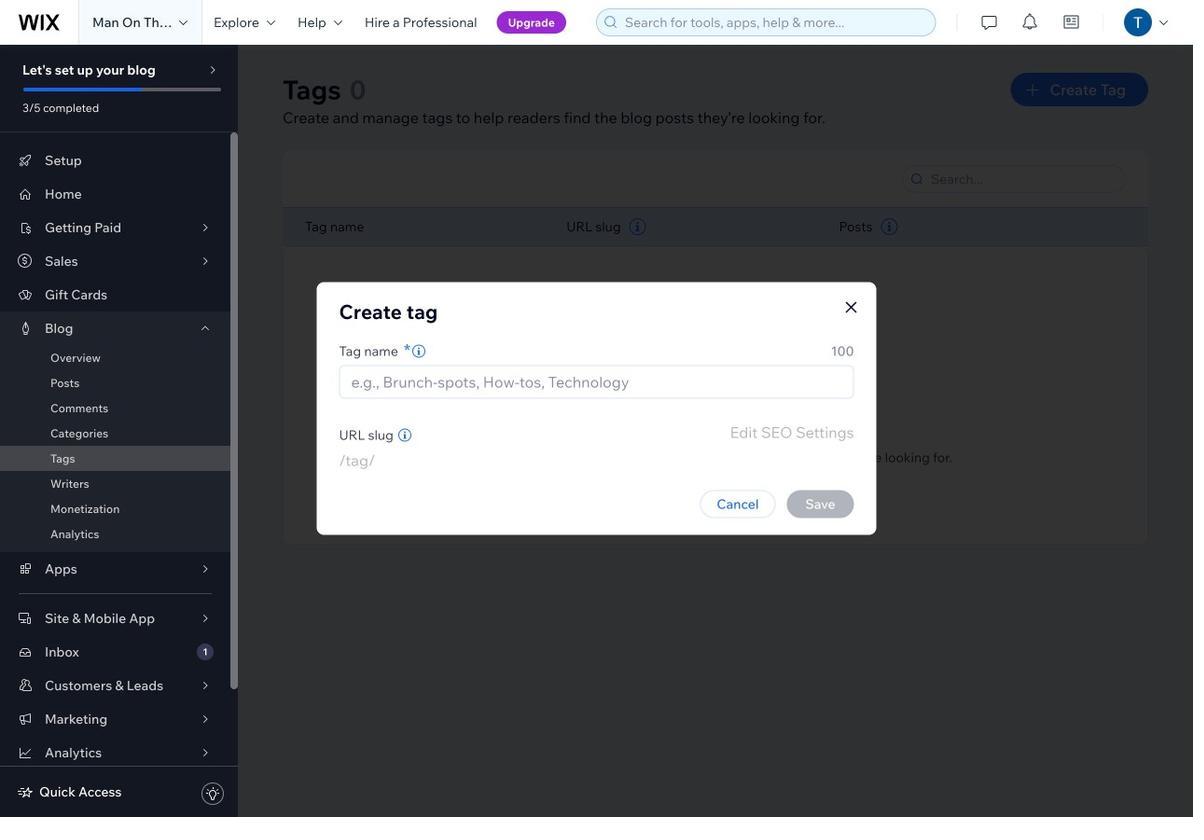 Task type: vqa. For each thing, say whether or not it's contained in the screenshot.
restaurants Dropdown Button
no



Task type: describe. For each thing, give the bounding box(es) containing it.
sidebar element
[[0, 45, 238, 818]]

Search... field
[[926, 166, 1120, 192]]



Task type: locate. For each thing, give the bounding box(es) containing it.
Search for tools, apps, help & more... field
[[620, 9, 930, 35]]

e.g., Brunch-spots, How-tos, Technology field
[[346, 366, 848, 398]]



